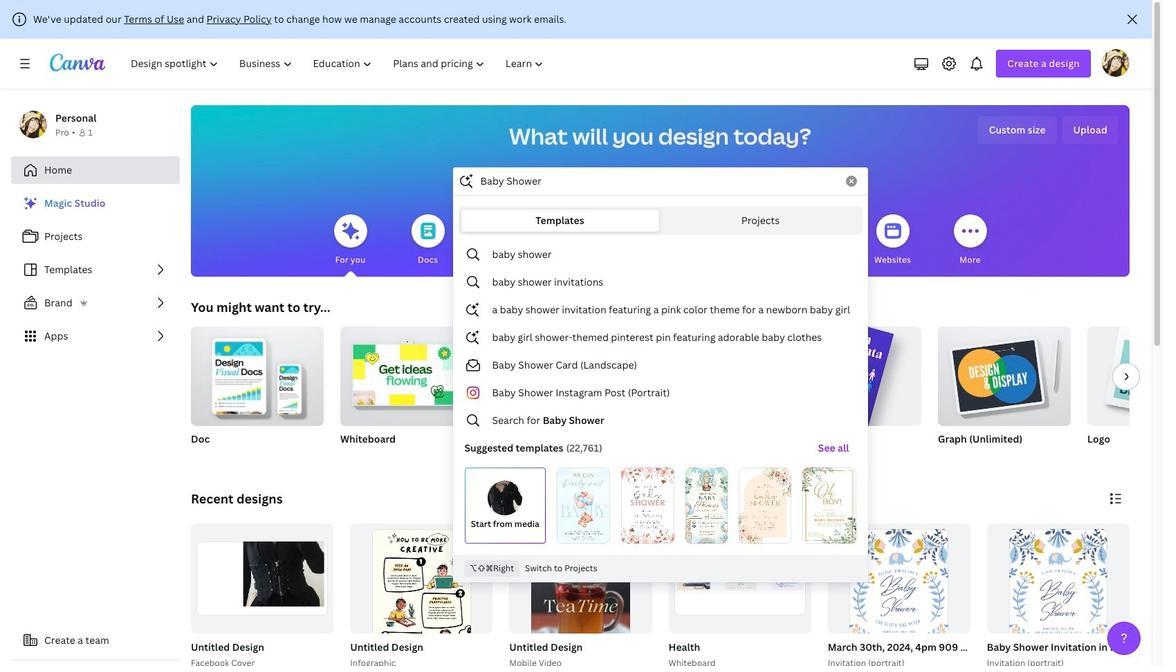 Task type: locate. For each thing, give the bounding box(es) containing it.
group
[[787, 317, 922, 493], [787, 317, 922, 493], [938, 321, 1071, 464], [938, 321, 1071, 426], [191, 327, 324, 464], [340, 327, 473, 464], [490, 327, 623, 464], [1088, 327, 1163, 464], [1088, 327, 1163, 426], [188, 524, 334, 666], [347, 524, 493, 666], [507, 524, 652, 666], [510, 524, 652, 666], [666, 524, 811, 666], [825, 524, 1091, 666], [828, 524, 971, 666], [985, 524, 1163, 666], [987, 524, 1130, 666]]

list box
[[454, 241, 867, 550]]

None search field
[[453, 167, 868, 583]]

edit a copy of the gold and green foliage baby shower invitation template image
[[803, 468, 856, 544]]

edit a copy of the pink cute floral baby shower invitation template image
[[621, 468, 675, 544]]

edit a copy of the blue watercolor illustration baby shower mobile video template image
[[686, 468, 728, 544]]

Search search field
[[481, 168, 838, 194]]

list
[[11, 190, 180, 350]]



Task type: describe. For each thing, give the bounding box(es) containing it.
edit a copy of the pastel boho floral arch baby shower invitation template image
[[739, 468, 792, 544]]

stephanie aranda image
[[1102, 49, 1130, 77]]

edit a copy of the we can bearly wait baby shower invitation template image
[[557, 468, 610, 544]]

top level navigation element
[[122, 50, 556, 78]]

uploaded media image
[[488, 481, 523, 516]]



Task type: vqa. For each thing, say whether or not it's contained in the screenshot.
Content Feature - Students Studying - Right Text - 630 x 398 image
no



